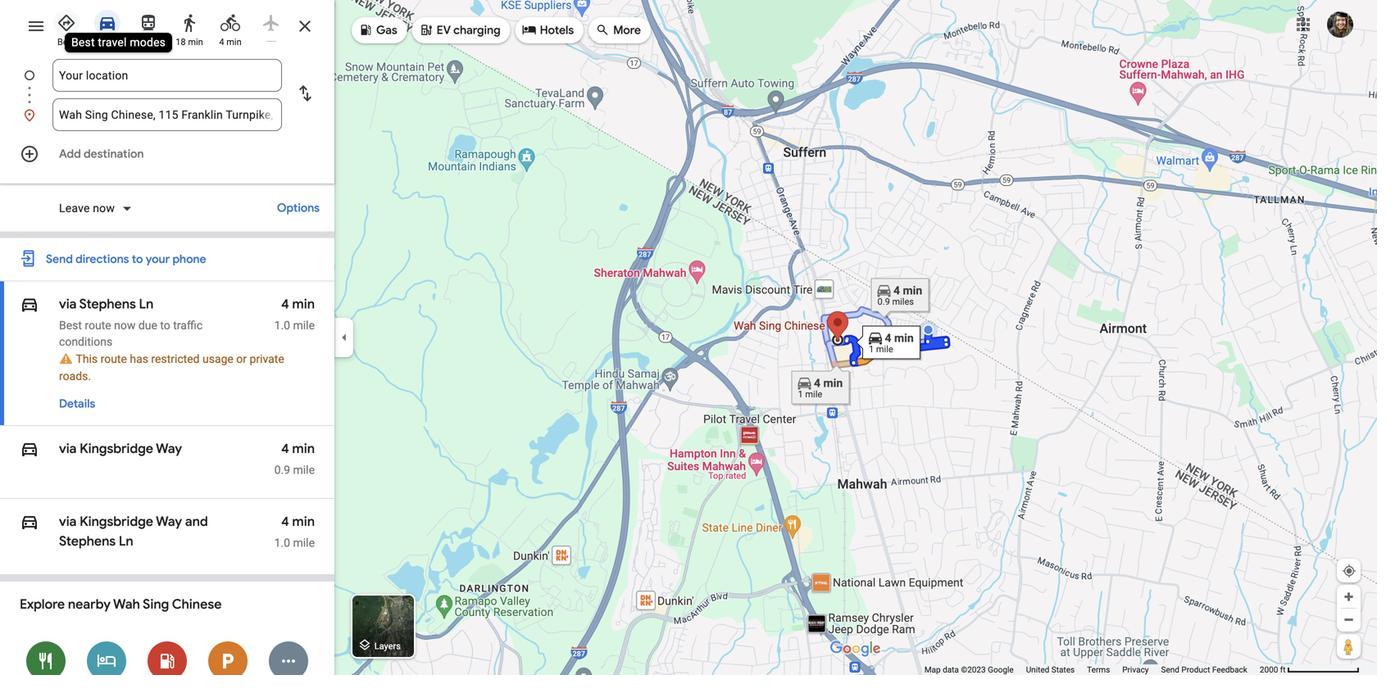 Task type: vqa. For each thing, say whether or not it's contained in the screenshot.
'Suggest an edit on 764 E 179th St' BUTTON
no



Task type: describe. For each thing, give the bounding box(es) containing it.
best for best
[[57, 37, 75, 47]]

leave now option
[[59, 201, 118, 217]]

stephens inside the kingsbridge way and stephens ln
[[59, 534, 116, 550]]

4 for stephens ln
[[281, 296, 289, 313]]

kingsbridge inside the kingsbridge way and stephens ln
[[80, 514, 153, 531]]

1 list item from the top
[[0, 59, 335, 112]]

Destination Wah Sing Chinese, 115 Franklin Turnpike, Mahwah, NJ 07430 field
[[59, 105, 276, 125]]

add
[[59, 147, 81, 162]]

add destination
[[59, 147, 144, 162]]

18
[[176, 37, 186, 47]]

show street view coverage image
[[1338, 635, 1361, 659]]

4 min for driving icon to the right
[[96, 37, 119, 47]]

ft
[[1281, 666, 1286, 675]]

traffic
[[173, 319, 203, 333]]

4 min 0.9 mile
[[274, 441, 315, 477]]

has
[[130, 353, 148, 366]]

 for via stephens ln
[[20, 293, 39, 317]]

private
[[250, 353, 284, 366]]

via for kingsbridge
[[59, 441, 77, 458]]

18 min radio
[[172, 7, 207, 48]]

roads.
[[59, 370, 91, 383]]

 button
[[76, 632, 137, 676]]

4 min 1.0 mile for stephens ln
[[274, 296, 315, 333]]

ev
[[437, 23, 451, 38]]

to inside best route now due to traffic conditions
[[160, 319, 170, 333]]

 button
[[16, 632, 76, 676]]

via for stephens
[[59, 296, 77, 313]]

data
[[943, 666, 959, 675]]


[[218, 650, 238, 674]]

google account: giulia masi  
(giulia.masi@adept.ai) image
[[1328, 12, 1354, 38]]

explore
[[20, 597, 65, 614]]

due
[[138, 319, 157, 333]]

now inside option
[[93, 202, 115, 215]]

sing
[[143, 597, 169, 614]]


[[595, 21, 610, 39]]

google maps element
[[0, 0, 1378, 676]]

1 4 min radio from the left
[[90, 7, 125, 48]]

none field starting point your location
[[59, 59, 276, 92]]

 for  hotels
[[522, 21, 537, 39]]

ln inside the kingsbridge way and stephens ln
[[119, 534, 133, 550]]

close directions image
[[295, 16, 315, 36]]

options
[[277, 201, 320, 216]]

4 right best radio
[[96, 37, 101, 47]]

leave now
[[59, 202, 115, 215]]

 hotels
[[522, 21, 574, 39]]


[[36, 650, 56, 674]]

walking image
[[180, 13, 199, 33]]

best route now due to traffic conditions
[[59, 319, 203, 349]]

leave
[[59, 202, 90, 215]]

options button
[[269, 194, 328, 223]]

or
[[236, 353, 247, 366]]


[[20, 248, 38, 269]]

privacy
[[1123, 666, 1149, 675]]

product
[[1182, 666, 1211, 675]]

destination
[[84, 147, 144, 162]]

 more
[[595, 21, 641, 39]]

map data ©2023 google
[[925, 666, 1014, 675]]

3 via from the top
[[59, 514, 80, 531]]

terms
[[1088, 666, 1111, 675]]

 button
[[137, 632, 198, 676]]

send product feedback
[[1162, 666, 1248, 675]]

add destination button
[[0, 138, 335, 171]]

wah
[[113, 597, 140, 614]]

 ev charging
[[419, 21, 501, 39]]

cycling image
[[221, 13, 240, 33]]

 for  gas
[[358, 21, 373, 39]]

feedback
[[1213, 666, 1248, 675]]

united states
[[1027, 666, 1075, 675]]

gas
[[376, 23, 398, 38]]


[[419, 21, 434, 39]]

none field destination wah sing chinese, 115 franklin turnpike, mahwah, nj 07430
[[59, 98, 276, 131]]

hotels
[[540, 23, 574, 38]]

way inside the kingsbridge way and stephens ln
[[156, 514, 182, 531]]

18 min
[[176, 37, 203, 47]]

0 vertical spatial stephens
[[79, 296, 136, 313]]


[[358, 637, 372, 655]]

restricted
[[151, 353, 200, 366]]

charging
[[454, 23, 501, 38]]

2000
[[1260, 666, 1279, 675]]

explore nearby wah sing chinese
[[20, 597, 222, 614]]

phone
[[173, 252, 206, 267]]



Task type: locate. For each thing, give the bounding box(es) containing it.
0 horizontal spatial ln
[[119, 534, 133, 550]]

4 down 0.9
[[281, 514, 289, 531]]

1 horizontal spatial ln
[[139, 296, 154, 313]]

to
[[132, 252, 143, 267], [160, 319, 170, 333]]

send
[[46, 252, 73, 267], [1162, 666, 1180, 675]]

best inside radio
[[57, 37, 75, 47]]

0 vertical spatial 
[[522, 21, 537, 39]]

1 vertical spatial driving image
[[20, 293, 39, 317]]

1 none field from the top
[[59, 59, 276, 92]]

Best radio
[[49, 7, 84, 48]]

route
[[85, 319, 111, 333], [101, 353, 127, 366]]

send product feedback button
[[1162, 665, 1248, 676]]

collapse side panel image
[[335, 329, 353, 347]]

1 vertical spatial now
[[114, 319, 136, 333]]

2 list item from the top
[[0, 98, 335, 131]]

 down "explore nearby wah sing chinese"
[[97, 650, 116, 674]]

 button
[[198, 632, 258, 676]]

show your location image
[[1343, 564, 1357, 579]]

1 kingsbridge from the top
[[80, 441, 153, 458]]

ln up wah
[[119, 534, 133, 550]]

now right leave
[[93, 202, 115, 215]]

None field
[[59, 59, 276, 92], [59, 98, 276, 131]]

2 way from the top
[[156, 514, 182, 531]]

stephens
[[79, 296, 136, 313], [59, 534, 116, 550]]

1 horizontal spatial 4 min radio
[[213, 7, 248, 48]]

ln
[[139, 296, 154, 313], [119, 534, 133, 550]]

 gas
[[358, 21, 398, 39]]

0 vertical spatial now
[[93, 202, 115, 215]]

driving image right best travel modes image
[[98, 13, 117, 33]]

1 1.0 from the top
[[274, 319, 290, 333]]

4 min radio right best radio
[[90, 7, 125, 48]]

now inside best route now due to traffic conditions
[[114, 319, 136, 333]]

united states button
[[1027, 665, 1075, 676]]

this
[[76, 353, 98, 366]]

1 way from the top
[[156, 441, 182, 458]]

driving image inside directions main content
[[20, 293, 39, 317]]

1 vertical spatial send
[[1162, 666, 1180, 675]]

 send directions to your phone
[[20, 248, 206, 269]]

 left hotels
[[522, 21, 537, 39]]

usage
[[203, 353, 234, 366]]

 left gas
[[358, 21, 373, 39]]

warning tooltip
[[59, 353, 73, 366]]

stephens up best route now due to traffic conditions
[[79, 296, 136, 313]]

1 vertical spatial 4 min 1.0 mile
[[274, 514, 315, 550]]

©2023
[[962, 666, 986, 675]]

1 via from the top
[[59, 296, 77, 313]]

1  from the top
[[20, 293, 39, 317]]

driving image down 
[[20, 293, 39, 317]]

1.0 up private
[[274, 319, 290, 333]]


[[20, 293, 39, 317], [20, 438, 39, 461], [20, 511, 39, 534]]

mile for via stephens ln
[[293, 319, 315, 333]]

 inside button
[[97, 650, 116, 674]]

0 vertical spatial 1.0
[[274, 319, 290, 333]]

layers
[[375, 642, 401, 652]]

via kingsbridge way
[[59, 441, 182, 458]]

4 min 1.0 mile
[[274, 296, 315, 333], [274, 514, 315, 550]]

1 mile from the top
[[293, 319, 315, 333]]

4
[[96, 37, 101, 47], [219, 37, 224, 47], [281, 296, 289, 313], [281, 441, 289, 458], [281, 514, 289, 531]]

1 vertical spatial route
[[101, 353, 127, 366]]

nearby
[[68, 597, 111, 614]]

2 kingsbridge from the top
[[80, 514, 153, 531]]

None radio
[[254, 7, 289, 42]]

0 vertical spatial ln
[[139, 296, 154, 313]]

4 for kingsbridge way
[[281, 441, 289, 458]]

send left 'product'
[[1162, 666, 1180, 675]]

0 vertical spatial driving image
[[20, 438, 39, 461]]

route left has
[[101, 353, 127, 366]]

1 horizontal spatial 
[[358, 21, 373, 39]]

0 vertical spatial via
[[59, 296, 77, 313]]

3 mile from the top
[[293, 537, 315, 550]]

mile inside "4 min 0.9 mile"
[[293, 464, 315, 477]]

1 vertical spatial best
[[59, 319, 82, 333]]

0 horizontal spatial driving image
[[20, 293, 39, 317]]

0 horizontal spatial send
[[46, 252, 73, 267]]

1.0 for stephens ln
[[274, 319, 290, 333]]

2 vertical spatial 
[[20, 511, 39, 534]]

kingsbridge way and stephens ln
[[59, 514, 208, 550]]

kingsbridge down via kingsbridge way
[[80, 514, 153, 531]]

4 inside "4 min 0.9 mile"
[[281, 441, 289, 458]]

driving image for kingsbridge way and stephens ln
[[20, 511, 39, 534]]

0 vertical spatial 
[[20, 293, 39, 317]]

send directions to your phone button
[[38, 245, 215, 274]]

min inside "4 min 0.9 mile"
[[292, 441, 315, 458]]

stephens up nearby
[[59, 534, 116, 550]]

 inside  button
[[157, 650, 177, 674]]

1 vertical spatial 
[[20, 438, 39, 461]]

footer inside google maps element
[[925, 665, 1260, 676]]

route up conditions
[[85, 319, 111, 333]]

mile for via kingsbridge way
[[293, 464, 315, 477]]

kingsbridge
[[80, 441, 153, 458], [80, 514, 153, 531]]

1 vertical spatial ln
[[119, 534, 133, 550]]

1.0 down 0.9
[[274, 537, 290, 550]]

ln up due on the left top of page
[[139, 296, 154, 313]]

0 vertical spatial kingsbridge
[[80, 441, 153, 458]]

0 vertical spatial 
[[358, 21, 373, 39]]

your
[[146, 252, 170, 267]]

best travel modes image
[[57, 13, 76, 33]]

this route has restricted usage or private roads.
[[59, 353, 284, 383]]

best for best route now due to traffic conditions
[[59, 319, 82, 333]]

via
[[59, 296, 77, 313], [59, 441, 77, 458], [59, 514, 80, 531]]

min
[[104, 37, 119, 47], [188, 37, 203, 47], [227, 37, 242, 47], [292, 296, 315, 313], [292, 441, 315, 458], [292, 514, 315, 531]]

list item
[[0, 59, 335, 112], [0, 98, 335, 131]]

directions
[[76, 252, 129, 267]]

2 1.0 from the top
[[274, 537, 290, 550]]

2 4 min 1.0 mile from the top
[[274, 514, 315, 550]]

1 horizontal spatial send
[[1162, 666, 1180, 675]]

now
[[93, 202, 115, 215], [114, 319, 136, 333]]

2 none field from the top
[[59, 98, 276, 131]]

4 min radio
[[90, 7, 125, 48], [213, 7, 248, 48]]

4 min radio right 18 min radio
[[213, 7, 248, 48]]

2 mile from the top
[[293, 464, 315, 477]]

1 horizontal spatial 4 min
[[219, 37, 242, 47]]

1 vertical spatial mile
[[293, 464, 315, 477]]

1 driving image from the top
[[20, 438, 39, 461]]

route inside this route has restricted usage or private roads.
[[101, 353, 127, 366]]

kingsbridge down details
[[80, 441, 153, 458]]

0 horizontal spatial 4 min
[[96, 37, 119, 47]]

google
[[988, 666, 1014, 675]]

 for 
[[157, 650, 177, 674]]

send right 
[[46, 252, 73, 267]]

 down the sing
[[157, 650, 177, 674]]

best up conditions
[[59, 319, 82, 333]]

footer
[[925, 665, 1260, 676]]

4 up 0.9
[[281, 441, 289, 458]]

driving image for kingsbridge way
[[20, 438, 39, 461]]

route inside best route now due to traffic conditions
[[85, 319, 111, 333]]

4 min
[[96, 37, 119, 47], [219, 37, 242, 47]]

way down this route has restricted usage or private roads.
[[156, 441, 182, 458]]

none field up the add destination 'button'
[[59, 98, 276, 131]]

0 vertical spatial none field
[[59, 59, 276, 92]]

list item down 18
[[0, 59, 335, 112]]

 for via kingsbridge way
[[20, 438, 39, 461]]

send inside button
[[1162, 666, 1180, 675]]

driving image
[[20, 438, 39, 461], [20, 511, 39, 534]]

zoom in image
[[1343, 591, 1356, 604]]

1 4 min 1.0 mile from the top
[[274, 296, 315, 333]]

0 vertical spatial mile
[[293, 319, 315, 333]]

4 down cycling image
[[219, 37, 224, 47]]

united
[[1027, 666, 1050, 675]]

details
[[59, 397, 95, 412]]

2000 ft button
[[1260, 666, 1361, 675]]

2 4 min radio from the left
[[213, 7, 248, 48]]

1 vertical spatial stephens
[[59, 534, 116, 550]]

1 horizontal spatial to
[[160, 319, 170, 333]]

1 4 min from the left
[[96, 37, 119, 47]]


[[522, 21, 537, 39], [97, 650, 116, 674]]

to right due on the left top of page
[[160, 319, 170, 333]]

4 for kingsbridge way and stephens ln
[[281, 514, 289, 531]]

conditions
[[59, 335, 113, 349]]

0 vertical spatial driving image
[[98, 13, 117, 33]]

1 horizontal spatial 
[[522, 21, 537, 39]]

0 horizontal spatial 4 min radio
[[90, 7, 125, 48]]

0 vertical spatial best
[[57, 37, 75, 47]]

0 vertical spatial way
[[156, 441, 182, 458]]

driving image containing 
[[20, 293, 39, 317]]

list
[[0, 59, 335, 131]]

via stephens ln
[[59, 296, 154, 313]]

2 vertical spatial via
[[59, 514, 80, 531]]

send inside  send directions to your phone
[[46, 252, 73, 267]]

 button
[[258, 632, 319, 676]]

flights image
[[262, 13, 281, 33]]

privacy button
[[1123, 665, 1149, 676]]

to inside  send directions to your phone
[[132, 252, 143, 267]]

states
[[1052, 666, 1075, 675]]

 layers
[[358, 637, 401, 655]]

 for 
[[97, 650, 116, 674]]

mile
[[293, 319, 315, 333], [293, 464, 315, 477], [293, 537, 315, 550]]

route for best
[[85, 319, 111, 333]]

best down best travel modes image
[[57, 37, 75, 47]]

2000 ft
[[1260, 666, 1286, 675]]

4 min for cycling image
[[219, 37, 242, 47]]

none field down 18
[[59, 59, 276, 92]]


[[279, 650, 299, 674]]

1 horizontal spatial driving image
[[98, 13, 117, 33]]

4 min down cycling image
[[219, 37, 242, 47]]

way left the and
[[156, 514, 182, 531]]

none field for second list item
[[59, 98, 276, 131]]

1 vertical spatial none field
[[59, 98, 276, 131]]

driving image
[[98, 13, 117, 33], [20, 293, 39, 317]]

terms button
[[1088, 665, 1111, 676]]

1.0 for kingsbridge way and stephens ln
[[274, 537, 290, 550]]

best
[[57, 37, 75, 47], [59, 319, 82, 333]]

0 horizontal spatial 
[[157, 650, 177, 674]]

and
[[185, 514, 208, 531]]


[[358, 21, 373, 39], [157, 650, 177, 674]]

0.9
[[274, 464, 290, 477]]

0 vertical spatial to
[[132, 252, 143, 267]]

footer containing map data ©2023 google
[[925, 665, 1260, 676]]

1 vertical spatial kingsbridge
[[80, 514, 153, 531]]

1 vertical spatial to
[[160, 319, 170, 333]]

0 vertical spatial 4 min 1.0 mile
[[274, 296, 315, 333]]

2  from the top
[[20, 438, 39, 461]]

chinese
[[172, 597, 222, 614]]

1 vertical spatial driving image
[[20, 511, 39, 534]]

4 min 1.0 mile up private
[[274, 296, 315, 333]]

now left due on the left top of page
[[114, 319, 136, 333]]

1 vertical spatial way
[[156, 514, 182, 531]]

more
[[614, 23, 641, 38]]

None radio
[[131, 7, 166, 36]]

2 via from the top
[[59, 441, 77, 458]]

details button
[[51, 390, 104, 419]]

3  from the top
[[20, 511, 39, 534]]

4 min right best radio
[[96, 37, 119, 47]]

list item up the add destination 'button'
[[0, 98, 335, 131]]

1 vertical spatial 
[[157, 650, 177, 674]]

4 min 1.0 mile for kingsbridge way and stephens ln
[[274, 514, 315, 550]]

1.0
[[274, 319, 290, 333], [274, 537, 290, 550]]

1 vertical spatial 1.0
[[274, 537, 290, 550]]

map
[[925, 666, 941, 675]]

min inside radio
[[188, 37, 203, 47]]

2 driving image from the top
[[20, 511, 39, 534]]

0 horizontal spatial to
[[132, 252, 143, 267]]

none field inside list item
[[59, 59, 276, 92]]

best inside best route now due to traffic conditions
[[59, 319, 82, 333]]

Starting point Your location field
[[59, 66, 276, 85]]

2 vertical spatial mile
[[293, 537, 315, 550]]

route for this
[[101, 353, 127, 366]]

directions main content
[[0, 0, 335, 676]]

leave now button
[[52, 201, 139, 220]]

1 vertical spatial via
[[59, 441, 77, 458]]

transit image
[[139, 13, 158, 33]]

reverse starting point and destination image
[[295, 84, 315, 103]]

4 up private
[[281, 296, 289, 313]]

1 vertical spatial 
[[97, 650, 116, 674]]

4 min 1.0 mile down 0.9
[[274, 514, 315, 550]]

list inside google maps element
[[0, 59, 335, 131]]

zoom out image
[[1343, 614, 1356, 627]]

to left the your
[[132, 252, 143, 267]]

0 vertical spatial send
[[46, 252, 73, 267]]

way
[[156, 441, 182, 458], [156, 514, 182, 531]]

none field for 2nd list item from the bottom
[[59, 59, 276, 92]]

2 4 min from the left
[[219, 37, 242, 47]]

0 vertical spatial route
[[85, 319, 111, 333]]

0 horizontal spatial 
[[97, 650, 116, 674]]



